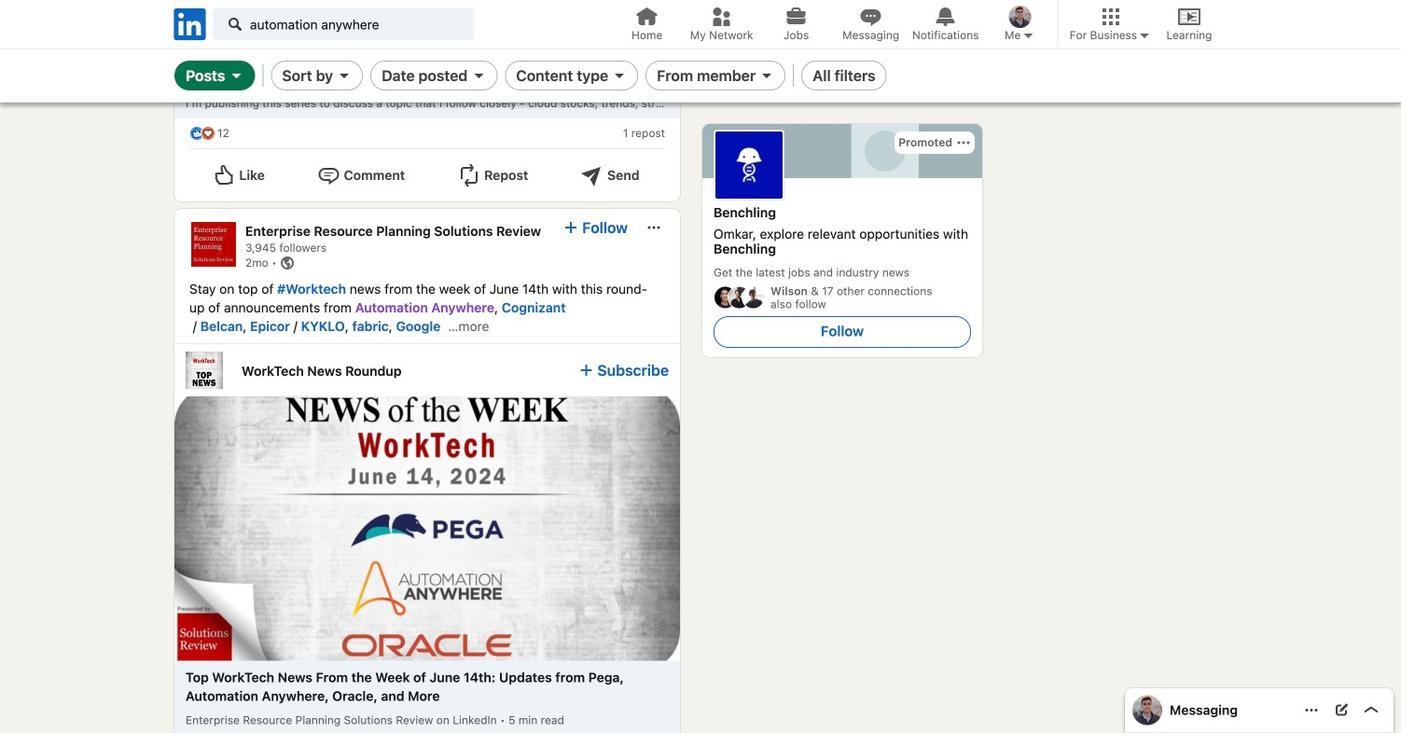 Task type: vqa. For each thing, say whether or not it's contained in the screenshot.
Dismiss job image
no



Task type: describe. For each thing, give the bounding box(es) containing it.
omkar savant image
[[1133, 696, 1163, 726]]

from member filter. clicking this button displays all from member filter options. image
[[760, 68, 775, 83]]

linkedin image
[[171, 5, 209, 43]]

linkedin image
[[171, 5, 209, 43]]

open control menu for post by enterprise resource planning solutions review image
[[647, 220, 662, 235]]

Search text field
[[213, 8, 474, 40]]

love image
[[201, 126, 216, 141]]

omkar savant image
[[1010, 6, 1032, 28]]

worktech news roundup, graphic. image
[[186, 352, 223, 389]]



Task type: locate. For each thing, give the bounding box(es) containing it.
sort by filter. clicking this button displays all sort by filter options. image
[[337, 68, 352, 83]]

open messenger dropdown menu image
[[1305, 703, 1320, 718]]

filter by: posts image
[[229, 68, 244, 83]]

small image
[[1021, 28, 1036, 43]]

date posted filter. clicking this button displays all date posted filter options. image
[[472, 68, 487, 83]]

for business image
[[1138, 28, 1153, 43]]

open article: automation anywhere moves beyond rpa by sramana mitra • 3 min read image
[[175, 0, 680, 40]]

like image
[[189, 126, 204, 141]]

content type filter. clicking this button displays all content type filter options. image
[[612, 68, 627, 83]]

open article: top worktech news from the week of june 14th: updates from pega, automation anywhere, oracle, and more by enterprise resource planning solutions review • 5 min read image
[[175, 397, 680, 661]]

enterprise resource planning solutions review, graphic. image
[[191, 222, 236, 267]]



